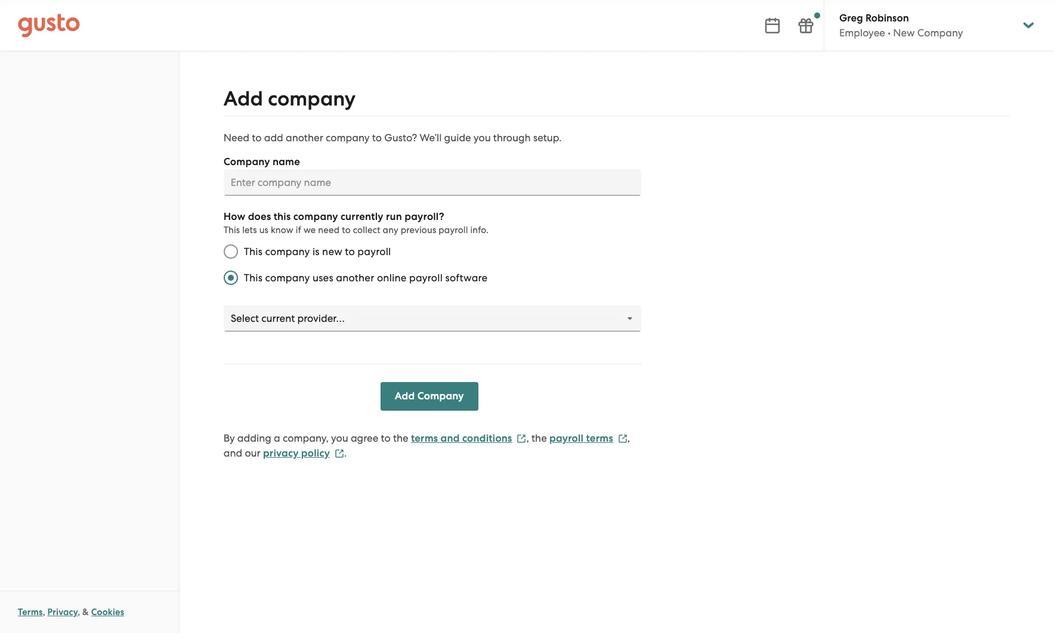 Task type: describe. For each thing, give the bounding box(es) containing it.
conditions
[[463, 433, 512, 445]]

This company uses another online payroll software radio
[[218, 265, 244, 291]]

opens in a new tab image for terms and conditions
[[517, 434, 527, 444]]

company for this company uses another online payroll software
[[265, 272, 310, 284]]

name
[[273, 156, 300, 168]]

we'll
[[420, 132, 442, 144]]

how
[[224, 211, 246, 223]]

this company uses another online payroll software
[[244, 272, 488, 284]]

company for this company is new to payroll
[[265, 246, 310, 258]]

payroll down collect
[[358, 246, 391, 258]]

gusto navigation element
[[0, 51, 178, 99]]

info.
[[471, 225, 489, 236]]

and for our
[[224, 448, 242, 460]]

privacy policy
[[263, 448, 330, 460]]

how does this company currently run payroll? this lets us know if we need to collect any previous payroll info.
[[224, 211, 489, 236]]

greg robinson employee • new company
[[840, 12, 964, 39]]

company inside add company button
[[418, 390, 464, 403]]

need
[[224, 132, 250, 144]]

terms and conditions
[[411, 433, 512, 445]]

to left the gusto?
[[372, 132, 382, 144]]

this inside how does this company currently run payroll? this lets us know if we need to collect any previous payroll info.
[[224, 225, 240, 236]]

opens in a new tab image for privacy policy
[[335, 449, 345, 459]]

employee
[[840, 27, 886, 39]]

know
[[271, 225, 294, 236]]

1 terms from the left
[[411, 433, 438, 445]]

company left the gusto?
[[326, 132, 370, 144]]

our
[[245, 448, 261, 460]]

add
[[264, 132, 283, 144]]

company inside how does this company currently run payroll? this lets us know if we need to collect any previous payroll info.
[[293, 211, 338, 223]]

setup.
[[534, 132, 562, 144]]

payroll inside how does this company currently run payroll? this lets us know if we need to collect any previous payroll info.
[[439, 225, 468, 236]]

2 terms from the left
[[586, 433, 614, 445]]

by adding a company, you agree to the
[[224, 433, 409, 445]]

privacy
[[47, 608, 78, 618]]

, left privacy
[[43, 608, 45, 618]]

2 the from the left
[[532, 433, 547, 445]]

Company name field
[[224, 170, 642, 196]]

another for online
[[336, 272, 375, 284]]

add company
[[224, 87, 356, 111]]

•
[[888, 27, 891, 39]]

1 vertical spatial company
[[224, 156, 270, 168]]

This company is new to payroll radio
[[218, 239, 244, 265]]

terms , privacy , & cookies
[[18, 608, 124, 618]]

payroll terms link
[[550, 433, 628, 445]]

to right "agree"
[[381, 433, 391, 445]]

payroll right 'online'
[[409, 272, 443, 284]]

, left &
[[78, 608, 80, 618]]

add company button
[[381, 383, 479, 411]]

.
[[345, 448, 347, 460]]

payroll right , the
[[550, 433, 584, 445]]

does
[[248, 211, 271, 223]]

privacy
[[263, 448, 299, 460]]

collect
[[353, 225, 381, 236]]

us
[[259, 225, 269, 236]]

previous
[[401, 225, 437, 236]]

terms
[[18, 608, 43, 618]]



Task type: locate. For each thing, give the bounding box(es) containing it.
and down by at the bottom of page
[[224, 448, 242, 460]]

robinson
[[866, 12, 910, 24]]

cookies
[[91, 608, 124, 618]]

adding
[[238, 433, 272, 445]]

lets
[[242, 225, 257, 236]]

, and our
[[224, 433, 631, 460]]

company name
[[224, 156, 300, 168]]

2 vertical spatial this
[[244, 272, 263, 284]]

payroll left info.
[[439, 225, 468, 236]]

terms
[[411, 433, 438, 445], [586, 433, 614, 445]]

, inside , and our
[[628, 433, 631, 445]]

company inside the greg robinson employee • new company
[[918, 27, 964, 39]]

greg
[[840, 12, 864, 24]]

, right payroll terms
[[628, 433, 631, 445]]

0 vertical spatial this
[[224, 225, 240, 236]]

any
[[383, 225, 399, 236]]

company up "we"
[[293, 211, 338, 223]]

company
[[268, 87, 356, 111], [326, 132, 370, 144], [293, 211, 338, 223], [265, 246, 310, 258], [265, 272, 310, 284]]

0 horizontal spatial company
[[224, 156, 270, 168]]

software
[[446, 272, 488, 284]]

and for conditions
[[441, 433, 460, 445]]

through
[[494, 132, 531, 144]]

home image
[[18, 13, 80, 37]]

this down how
[[224, 225, 240, 236]]

payroll
[[439, 225, 468, 236], [358, 246, 391, 258], [409, 272, 443, 284], [550, 433, 584, 445]]

this
[[224, 225, 240, 236], [244, 246, 263, 258], [244, 272, 263, 284]]

a
[[274, 433, 280, 445]]

company up terms and conditions
[[418, 390, 464, 403]]

1 vertical spatial add
[[395, 390, 415, 403]]

uses
[[313, 272, 334, 284]]

0 vertical spatial and
[[441, 433, 460, 445]]

add up need
[[224, 87, 263, 111]]

, the
[[527, 433, 547, 445]]

opens in a new tab image right policy
[[335, 449, 345, 459]]

0 horizontal spatial you
[[331, 433, 348, 445]]

terms link
[[18, 608, 43, 618]]

, right the conditions at the bottom of page
[[527, 433, 529, 445]]

0 horizontal spatial opens in a new tab image
[[335, 449, 345, 459]]

1 horizontal spatial and
[[441, 433, 460, 445]]

add company
[[395, 390, 464, 403]]

0 horizontal spatial terms
[[411, 433, 438, 445]]

and
[[441, 433, 460, 445], [224, 448, 242, 460]]

run
[[386, 211, 402, 223]]

0 horizontal spatial and
[[224, 448, 242, 460]]

1 horizontal spatial the
[[532, 433, 547, 445]]

payroll?
[[405, 211, 445, 223]]

1 vertical spatial another
[[336, 272, 375, 284]]

privacy policy link
[[263, 448, 345, 460]]

1 horizontal spatial another
[[336, 272, 375, 284]]

need
[[318, 225, 340, 236]]

another up name at left top
[[286, 132, 323, 144]]

and left the conditions at the bottom of page
[[441, 433, 460, 445]]

company
[[918, 27, 964, 39], [224, 156, 270, 168], [418, 390, 464, 403]]

policy
[[301, 448, 330, 460]]

we
[[304, 225, 316, 236]]

this company is new to payroll
[[244, 246, 391, 258]]

currently
[[341, 211, 384, 223]]

1 vertical spatial opens in a new tab image
[[335, 449, 345, 459]]

you right the guide
[[474, 132, 491, 144]]

cookies button
[[91, 606, 124, 620]]

opens in a new tab image inside privacy policy link
[[335, 449, 345, 459]]

agree
[[351, 433, 379, 445]]

add for add company
[[395, 390, 415, 403]]

this down lets
[[244, 246, 263, 258]]

to
[[252, 132, 262, 144], [372, 132, 382, 144], [342, 225, 351, 236], [345, 246, 355, 258], [381, 433, 391, 445]]

company down need
[[224, 156, 270, 168]]

1 horizontal spatial terms
[[586, 433, 614, 445]]

to left add
[[252, 132, 262, 144]]

1 horizontal spatial you
[[474, 132, 491, 144]]

this down this company is new to payroll option
[[244, 272, 263, 284]]

need to add another company to gusto? we'll guide you through setup.
[[224, 132, 562, 144]]

opens in a new tab image
[[517, 434, 527, 444], [335, 449, 345, 459]]

terms left opens in a new tab icon
[[586, 433, 614, 445]]

1 vertical spatial this
[[244, 246, 263, 258]]

payroll terms
[[550, 433, 614, 445]]

the
[[393, 433, 409, 445], [532, 433, 547, 445]]

0 vertical spatial company
[[918, 27, 964, 39]]

this for this company is new to payroll
[[244, 246, 263, 258]]

you
[[474, 132, 491, 144], [331, 433, 348, 445]]

if
[[296, 225, 301, 236]]

another right uses
[[336, 272, 375, 284]]

0 horizontal spatial another
[[286, 132, 323, 144]]

company down know
[[265, 246, 310, 258]]

this
[[274, 211, 291, 223]]

1 horizontal spatial company
[[418, 390, 464, 403]]

company up add
[[268, 87, 356, 111]]

2 horizontal spatial company
[[918, 27, 964, 39]]

1 horizontal spatial opens in a new tab image
[[517, 434, 527, 444]]

opens in a new tab image inside terms and conditions link
[[517, 434, 527, 444]]

to inside how does this company currently run payroll? this lets us know if we need to collect any previous payroll info.
[[342, 225, 351, 236]]

1 vertical spatial you
[[331, 433, 348, 445]]

,
[[527, 433, 529, 445], [628, 433, 631, 445], [43, 608, 45, 618], [78, 608, 80, 618]]

0 horizontal spatial add
[[224, 87, 263, 111]]

add up , and our
[[395, 390, 415, 403]]

another for company
[[286, 132, 323, 144]]

opens in a new tab image right the conditions at the bottom of page
[[517, 434, 527, 444]]

1 horizontal spatial add
[[395, 390, 415, 403]]

to right new
[[345, 246, 355, 258]]

by
[[224, 433, 235, 445]]

to right the need
[[342, 225, 351, 236]]

&
[[82, 608, 89, 618]]

0 vertical spatial another
[[286, 132, 323, 144]]

company right 'new'
[[918, 27, 964, 39]]

0 horizontal spatial the
[[393, 433, 409, 445]]

2 vertical spatial company
[[418, 390, 464, 403]]

another
[[286, 132, 323, 144], [336, 272, 375, 284]]

guide
[[445, 132, 471, 144]]

1 the from the left
[[393, 433, 409, 445]]

this for this company uses another online payroll software
[[244, 272, 263, 284]]

new
[[894, 27, 916, 39]]

0 vertical spatial opens in a new tab image
[[517, 434, 527, 444]]

0 vertical spatial add
[[224, 87, 263, 111]]

terms and conditions link
[[411, 433, 527, 445]]

terms down add company button on the bottom left of the page
[[411, 433, 438, 445]]

opens in a new tab image
[[618, 434, 628, 444]]

and inside , and our
[[224, 448, 242, 460]]

is
[[313, 246, 320, 258]]

add inside button
[[395, 390, 415, 403]]

company,
[[283, 433, 329, 445]]

add for add company
[[224, 87, 263, 111]]

online
[[377, 272, 407, 284]]

company for add company
[[268, 87, 356, 111]]

0 vertical spatial you
[[474, 132, 491, 144]]

company left uses
[[265, 272, 310, 284]]

new
[[322, 246, 343, 258]]

you up .
[[331, 433, 348, 445]]

privacy link
[[47, 608, 78, 618]]

add
[[224, 87, 263, 111], [395, 390, 415, 403]]

1 vertical spatial and
[[224, 448, 242, 460]]

the left payroll terms
[[532, 433, 547, 445]]

gusto?
[[385, 132, 417, 144]]

the right "agree"
[[393, 433, 409, 445]]



Task type: vqa. For each thing, say whether or not it's contained in the screenshot.
'Gusto'
no



